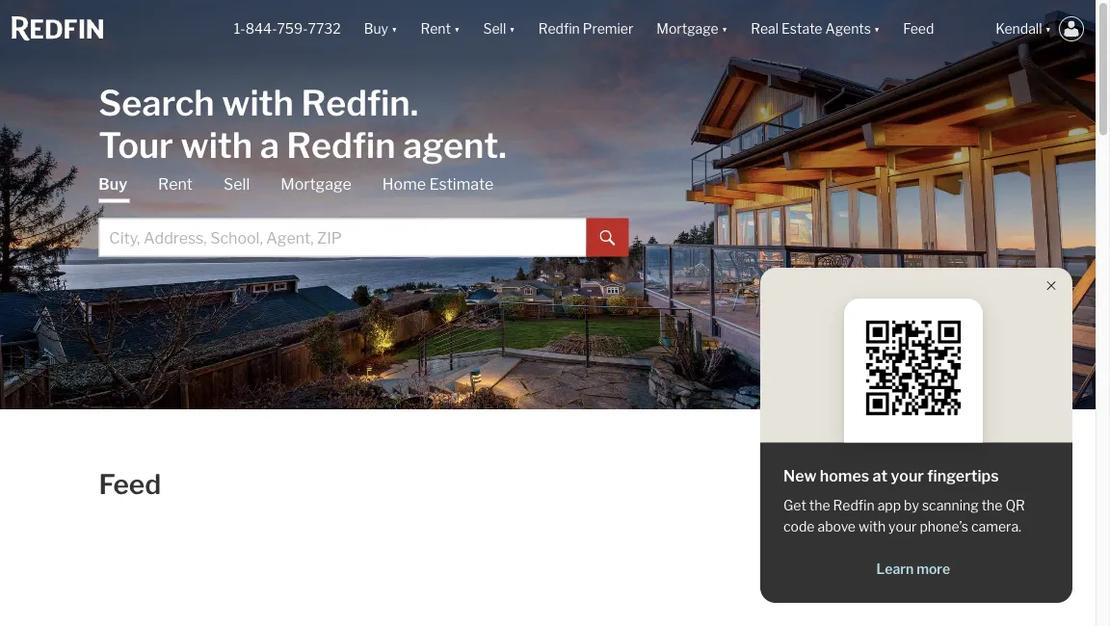 Task type: vqa. For each thing, say whether or not it's contained in the screenshot.
995K
no



Task type: locate. For each thing, give the bounding box(es) containing it.
redfin inside redfin premier button
[[539, 21, 580, 37]]

rent for rent ▾
[[421, 21, 451, 37]]

1 horizontal spatial mortgage
[[657, 21, 719, 37]]

buy link
[[99, 174, 127, 203]]

home estimate
[[382, 175, 494, 194]]

1 horizontal spatial feed
[[904, 21, 934, 37]]

the right 'get'
[[810, 498, 830, 514]]

2 vertical spatial redfin
[[833, 498, 875, 514]]

sell
[[483, 21, 506, 37], [224, 175, 250, 194]]

rent ▾ button
[[409, 0, 472, 58]]

buy ▾ button
[[364, 0, 398, 58]]

▾ left real
[[722, 21, 728, 37]]

tour
[[99, 124, 173, 166]]

sell ▾ button
[[472, 0, 527, 58]]

redfin.
[[301, 81, 419, 124]]

▾ inside sell ▾ dropdown button
[[509, 21, 515, 37]]

1 vertical spatial feed
[[99, 468, 161, 501]]

5 ▾ from the left
[[874, 21, 880, 37]]

7732
[[308, 21, 341, 37]]

1 vertical spatial mortgage
[[281, 175, 352, 194]]

▾
[[391, 21, 398, 37], [454, 21, 460, 37], [509, 21, 515, 37], [722, 21, 728, 37], [874, 21, 880, 37], [1045, 21, 1052, 37]]

agent.
[[403, 124, 507, 166]]

feed
[[904, 21, 934, 37], [99, 468, 161, 501]]

3 ▾ from the left
[[509, 21, 515, 37]]

0 horizontal spatial rent
[[158, 175, 193, 194]]

▾ left sell ▾
[[454, 21, 460, 37]]

redfin left premier
[[539, 21, 580, 37]]

submit search image
[[600, 231, 615, 246]]

1 vertical spatial rent
[[158, 175, 193, 194]]

0 horizontal spatial feed
[[99, 468, 161, 501]]

0 horizontal spatial redfin
[[287, 124, 396, 166]]

phone's
[[920, 519, 969, 535]]

▾ inside rent ▾ dropdown button
[[454, 21, 460, 37]]

premier
[[583, 21, 634, 37]]

mortgage for mortgage
[[281, 175, 352, 194]]

sell right rent link
[[224, 175, 250, 194]]

1 the from the left
[[810, 498, 830, 514]]

▾ right 'agents'
[[874, 21, 880, 37]]

buy
[[364, 21, 388, 37], [99, 175, 127, 194]]

0 vertical spatial rent
[[421, 21, 451, 37]]

rent right the buy ▾
[[421, 21, 451, 37]]

above
[[818, 519, 856, 535]]

the
[[810, 498, 830, 514], [982, 498, 1003, 514]]

1 horizontal spatial sell
[[483, 21, 506, 37]]

learn more link
[[784, 561, 1044, 579]]

your
[[891, 467, 924, 486], [889, 519, 917, 535]]

▾ right rent ▾
[[509, 21, 515, 37]]

rent down tour
[[158, 175, 193, 194]]

2 horizontal spatial redfin
[[833, 498, 875, 514]]

kendall ▾
[[996, 21, 1052, 37]]

2 ▾ from the left
[[454, 21, 460, 37]]

mortgage for mortgage ▾
[[657, 21, 719, 37]]

▾ right kendall
[[1045, 21, 1052, 37]]

mortgage
[[657, 21, 719, 37], [281, 175, 352, 194]]

0 vertical spatial mortgage
[[657, 21, 719, 37]]

▾ inside mortgage ▾ dropdown button
[[722, 21, 728, 37]]

tab list
[[99, 174, 629, 257]]

buy for buy
[[99, 175, 127, 194]]

0 horizontal spatial sell
[[224, 175, 250, 194]]

0 horizontal spatial buy
[[99, 175, 127, 194]]

your down by
[[889, 519, 917, 535]]

4 ▾ from the left
[[722, 21, 728, 37]]

redfin up mortgage link
[[287, 124, 396, 166]]

search with redfin. tour with a redfin agent.
[[99, 81, 507, 166]]

0 vertical spatial feed
[[904, 21, 934, 37]]

1 horizontal spatial redfin
[[539, 21, 580, 37]]

estimate
[[429, 175, 494, 194]]

get
[[784, 498, 807, 514]]

1 horizontal spatial rent
[[421, 21, 451, 37]]

1 vertical spatial buy
[[99, 175, 127, 194]]

redfin
[[539, 21, 580, 37], [287, 124, 396, 166], [833, 498, 875, 514]]

0 horizontal spatial mortgage
[[281, 175, 352, 194]]

redfin premier
[[539, 21, 634, 37]]

sell for sell
[[224, 175, 250, 194]]

0 vertical spatial sell
[[483, 21, 506, 37]]

qr
[[1006, 498, 1025, 514]]

mortgage up city, address, school, agent, zip search box
[[281, 175, 352, 194]]

with down app on the bottom of page
[[859, 519, 886, 535]]

buy ▾
[[364, 21, 398, 37]]

sell right rent ▾
[[483, 21, 506, 37]]

rent link
[[158, 174, 193, 195]]

▾ left rent ▾
[[391, 21, 398, 37]]

search
[[99, 81, 215, 124]]

▾ for kendall ▾
[[1045, 21, 1052, 37]]

rent inside dropdown button
[[421, 21, 451, 37]]

learn
[[877, 561, 914, 578]]

0 vertical spatial redfin
[[539, 21, 580, 37]]

City, Address, School, Agent, ZIP search field
[[99, 218, 586, 257]]

code
[[784, 519, 815, 535]]

mortgage inside mortgage ▾ dropdown button
[[657, 21, 719, 37]]

with
[[222, 81, 294, 124], [181, 124, 253, 166], [859, 519, 886, 535]]

rent
[[421, 21, 451, 37], [158, 175, 193, 194]]

redfin up above
[[833, 498, 875, 514]]

buy down tour
[[99, 175, 127, 194]]

1 vertical spatial redfin
[[287, 124, 396, 166]]

your right at
[[891, 467, 924, 486]]

buy right 7732
[[364, 21, 388, 37]]

1 vertical spatial sell
[[224, 175, 250, 194]]

feed button
[[892, 0, 984, 58]]

sell inside dropdown button
[[483, 21, 506, 37]]

1-844-759-7732 link
[[234, 21, 341, 37]]

your inside get the redfin app by scanning the qr code above with your phone's camera.
[[889, 519, 917, 535]]

new
[[784, 467, 817, 486]]

the up camera.
[[982, 498, 1003, 514]]

1 ▾ from the left
[[391, 21, 398, 37]]

6 ▾ from the left
[[1045, 21, 1052, 37]]

mortgage left real
[[657, 21, 719, 37]]

kendall
[[996, 21, 1043, 37]]

1 vertical spatial your
[[889, 519, 917, 535]]

redfin premier button
[[527, 0, 645, 58]]

0 horizontal spatial the
[[810, 498, 830, 514]]

real estate agents ▾
[[751, 21, 880, 37]]

▾ inside buy ▾ dropdown button
[[391, 21, 398, 37]]

0 vertical spatial buy
[[364, 21, 388, 37]]

▾ inside the real estate agents ▾ link
[[874, 21, 880, 37]]

sell link
[[224, 174, 250, 195]]

1 horizontal spatial the
[[982, 498, 1003, 514]]

fingertips
[[928, 467, 999, 486]]

1 horizontal spatial buy
[[364, 21, 388, 37]]

mortgage ▾ button
[[645, 0, 739, 58]]

buy inside dropdown button
[[364, 21, 388, 37]]

759-
[[277, 21, 308, 37]]

▾ for mortgage ▾
[[722, 21, 728, 37]]

1-
[[234, 21, 245, 37]]

at
[[873, 467, 888, 486]]

tab list containing buy
[[99, 174, 629, 257]]



Task type: describe. For each thing, give the bounding box(es) containing it.
mortgage ▾ button
[[657, 0, 728, 58]]

▾ for buy ▾
[[391, 21, 398, 37]]

real estate agents ▾ link
[[751, 0, 880, 58]]

with down the 844-
[[222, 81, 294, 124]]

buy for buy ▾
[[364, 21, 388, 37]]

mortgage ▾
[[657, 21, 728, 37]]

with inside get the redfin app by scanning the qr code above with your phone's camera.
[[859, 519, 886, 535]]

with up the sell link
[[181, 124, 253, 166]]

camera.
[[972, 519, 1022, 535]]

real
[[751, 21, 779, 37]]

homes
[[820, 467, 870, 486]]

redfin inside get the redfin app by scanning the qr code above with your phone's camera.
[[833, 498, 875, 514]]

feed inside button
[[904, 21, 934, 37]]

estate
[[782, 21, 823, 37]]

a
[[260, 124, 279, 166]]

0 vertical spatial your
[[891, 467, 924, 486]]

app
[[878, 498, 901, 514]]

rent for rent
[[158, 175, 193, 194]]

app install qr code image
[[860, 314, 968, 422]]

▾ for rent ▾
[[454, 21, 460, 37]]

get the redfin app by scanning the qr code above with your phone's camera.
[[784, 498, 1025, 535]]

mortgage link
[[281, 174, 352, 195]]

1-844-759-7732
[[234, 21, 341, 37]]

rent ▾
[[421, 21, 460, 37]]

sell for sell ▾
[[483, 21, 506, 37]]

rent ▾ button
[[421, 0, 460, 58]]

redfin inside search with redfin. tour with a redfin agent.
[[287, 124, 396, 166]]

more
[[917, 561, 950, 578]]

2 the from the left
[[982, 498, 1003, 514]]

new homes at your fingertips
[[784, 467, 999, 486]]

sell ▾ button
[[483, 0, 515, 58]]

home estimate link
[[382, 174, 494, 195]]

▾ for sell ▾
[[509, 21, 515, 37]]

844-
[[245, 21, 277, 37]]

scanning
[[922, 498, 979, 514]]

by
[[904, 498, 919, 514]]

buy ▾ button
[[353, 0, 409, 58]]

real estate agents ▾ button
[[739, 0, 892, 58]]

learn more
[[877, 561, 950, 578]]

home
[[382, 175, 426, 194]]

agents
[[826, 21, 871, 37]]

sell ▾
[[483, 21, 515, 37]]



